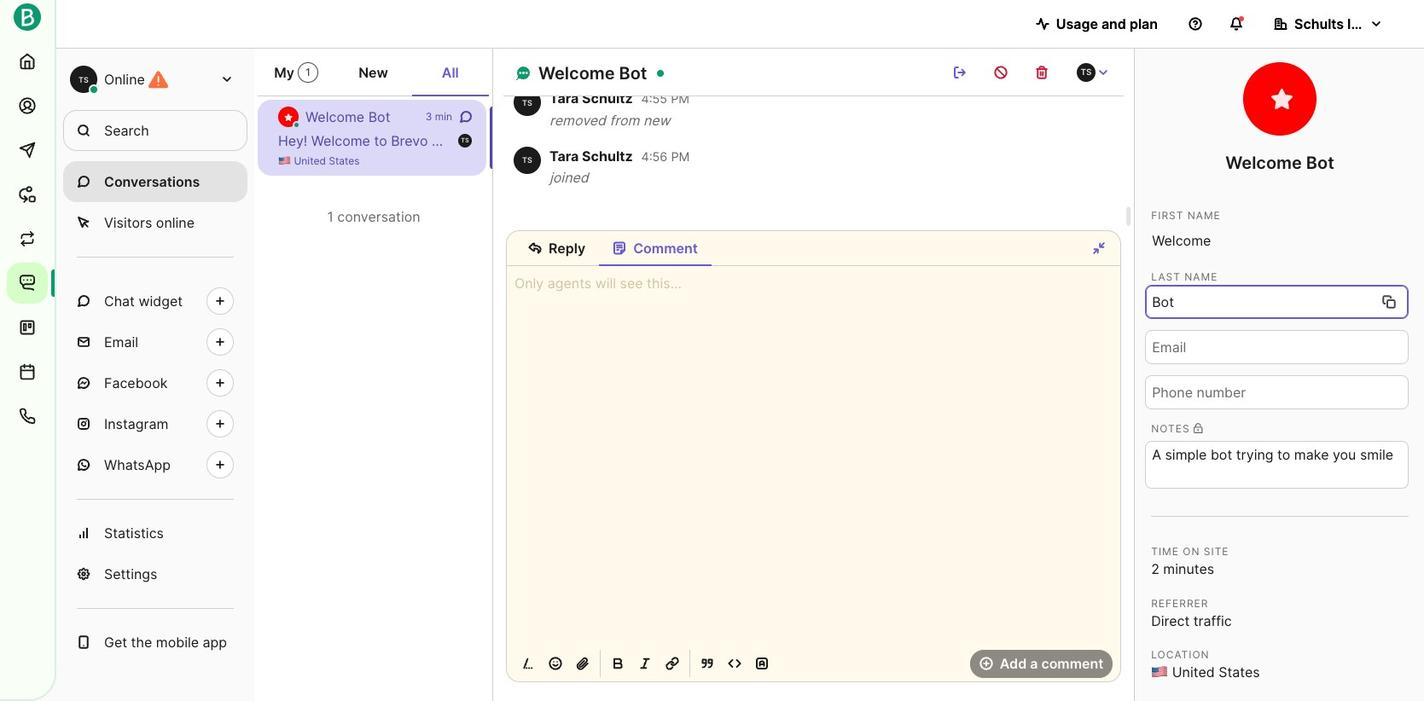 Task type: locate. For each thing, give the bounding box(es) containing it.
search
[[104, 122, 149, 139]]

2 horizontal spatial the
[[1249, 132, 1270, 149]]

🇺🇸 down the "location"
[[1152, 665, 1169, 682]]

schultz inside "tara schultz 4:56 pm joined"
[[582, 147, 633, 164]]

joined
[[550, 169, 589, 186]]

schultz down from
[[582, 147, 633, 164]]

0 horizontal spatial to
[[374, 132, 387, 149]]

states up '1 conversation'
[[329, 155, 360, 167]]

time
[[1152, 545, 1180, 558]]

states
[[329, 155, 360, 167], [1219, 665, 1261, 682]]

name right last
[[1185, 271, 1219, 283]]

1 vertical spatial pm
[[671, 149, 690, 164]]

1 vertical spatial facebook
[[104, 375, 168, 392]]

pm
[[671, 92, 690, 106], [671, 149, 690, 164]]

chat
[[104, 293, 135, 310]]

min
[[435, 110, 452, 123]]

2 schultz from the top
[[582, 147, 633, 164]]

united down hey!
[[294, 155, 326, 167]]

1 vertical spatial schultz
[[582, 147, 633, 164]]

0 horizontal spatial conversation
[[337, 208, 421, 225]]

0 horizontal spatial bot
[[369, 108, 391, 126]]

ts button
[[1063, 55, 1124, 90]]

1 horizontal spatial conversation
[[639, 132, 722, 149]]

name
[[1188, 209, 1222, 222], [1185, 271, 1219, 283]]

Message... text field
[[507, 273, 1122, 645]]

search link
[[63, 110, 248, 151]]

traffic
[[1194, 613, 1233, 630]]

tara inside "tara schultz 4:56 pm joined"
[[550, 147, 579, 164]]

🇺🇸 down hey!
[[278, 155, 291, 167]]

pm inside tara schultz 4:55 pm removed from new
[[671, 92, 690, 106]]

facebook up instagram
[[104, 375, 168, 392]]

widget,
[[1306, 132, 1354, 149]]

1 schultz from the top
[[582, 90, 633, 107]]

1 horizontal spatial 🇺🇸
[[1152, 665, 1169, 682]]

mobile
[[156, 634, 199, 651]]

comment
[[634, 240, 698, 257]]

1 horizontal spatial states
[[1219, 665, 1261, 682]]

1 vertical spatial conversation
[[337, 208, 421, 225]]

ts down usage at the top right of the page
[[1081, 67, 1092, 77]]

2 tara from the top
[[550, 147, 579, 164]]

to left let
[[726, 132, 739, 149]]

0 vertical spatial 🇺🇸
[[278, 155, 291, 167]]

ts down this
[[523, 155, 533, 165]]

Email email field
[[1146, 330, 1409, 365]]

bot down widget,
[[1307, 153, 1335, 173]]

1 horizontal spatial 1
[[327, 208, 334, 225]]

app
[[203, 634, 227, 651]]

reply button
[[515, 231, 599, 266]]

usage
[[1057, 15, 1099, 32]]

schults
[[1295, 15, 1345, 32]]

usage and plan
[[1057, 15, 1159, 32]]

1 vertical spatial united
[[1173, 665, 1215, 682]]

inc
[[1348, 15, 1368, 32]]

the left chat
[[1249, 132, 1270, 149]]

schultz up from
[[582, 90, 633, 107]]

schultz inside tara schultz 4:55 pm removed from new
[[582, 90, 633, 107]]

welcome bot for ts
[[306, 108, 391, 126]]

1 horizontal spatial bot
[[619, 63, 648, 84]]

site
[[1205, 545, 1230, 558]]

discover
[[790, 132, 845, 149]]

notes
[[1152, 422, 1191, 435]]

1 horizontal spatial facebook
[[1358, 132, 1421, 149]]

2 horizontal spatial to
[[1003, 132, 1016, 149]]

1 vertical spatial states
[[1219, 665, 1261, 682]]

conversation
[[639, 132, 722, 149], [337, 208, 421, 225]]

to left 'brevo'
[[374, 132, 387, 149]]

conversation down "new"
[[639, 132, 722, 149]]

tara
[[550, 90, 579, 107], [550, 147, 579, 164]]

ts
[[1081, 67, 1092, 77], [79, 75, 89, 84], [523, 98, 533, 107], [461, 137, 469, 145], [523, 155, 533, 165]]

minutes
[[1164, 561, 1215, 578]]

0 horizontal spatial welcome bot
[[306, 108, 391, 126]]

1 tara from the top
[[550, 90, 579, 107]]

tara for removed from new
[[550, 90, 579, 107]]

0 vertical spatial tara
[[550, 90, 579, 107]]

feel
[[946, 132, 970, 149]]

welcome bot up tara schultz 4:55 pm removed from new
[[539, 63, 648, 84]]

welcome bot
[[539, 63, 648, 84], [306, 108, 391, 126], [1226, 153, 1335, 173]]

ts inside the "ts" button
[[1081, 67, 1092, 77]]

pm for removed from new
[[671, 92, 690, 106]]

facebook
[[1358, 132, 1421, 149], [104, 375, 168, 392]]

1 horizontal spatial united
[[1173, 665, 1215, 682]]

a
[[577, 132, 585, 149]]

bot up 4:55
[[619, 63, 648, 84]]

2 vertical spatial welcome bot
[[1226, 153, 1335, 173]]

to
[[374, 132, 387, 149], [726, 132, 739, 149], [1003, 132, 1016, 149]]

tara up joined
[[550, 147, 579, 164]]

the left next
[[1106, 132, 1127, 149]]

get the mobile app link
[[63, 622, 248, 663]]

visitors online link
[[63, 202, 248, 243]]

the
[[1106, 132, 1127, 149], [1249, 132, 1270, 149], [131, 634, 152, 651]]

welcome bot down new "link"
[[306, 108, 391, 126]]

hey! welcome to brevo conversations. this is a sample conversation to let you discover our interface – feel free to reply.  what's the next step? enable the chat widget, facebook 
[[278, 132, 1425, 149]]

the right the get at the bottom of the page
[[131, 634, 152, 651]]

0 vertical spatial 1
[[306, 66, 311, 79]]

1 vertical spatial welcome bot
[[306, 108, 391, 126]]

schultz
[[582, 90, 633, 107], [582, 147, 633, 164]]

2 horizontal spatial bot
[[1307, 153, 1335, 173]]

interface
[[874, 132, 931, 149]]

0 vertical spatial schultz
[[582, 90, 633, 107]]

2 horizontal spatial welcome bot
[[1226, 153, 1335, 173]]

🇺🇸
[[278, 155, 291, 167], [1152, 665, 1169, 682]]

chat widget
[[104, 293, 183, 310]]

tara inside tara schultz 4:55 pm removed from new
[[550, 90, 579, 107]]

to right free
[[1003, 132, 1016, 149]]

usage and plan button
[[1023, 7, 1172, 41]]

1 vertical spatial bot
[[369, 108, 391, 126]]

united down the "location"
[[1173, 665, 1215, 682]]

schultz for removed
[[582, 90, 633, 107]]

email link
[[63, 322, 248, 363]]

widget
[[139, 293, 183, 310]]

pm inside "tara schultz 4:56 pm joined"
[[671, 149, 690, 164]]

chat widget link
[[63, 281, 248, 322]]

schults inc
[[1295, 15, 1368, 32]]

facebook inside 'link'
[[104, 375, 168, 392]]

online
[[104, 71, 145, 88]]

this
[[532, 132, 559, 149]]

tara up removed at the left top of the page
[[550, 90, 579, 107]]

name right first
[[1188, 209, 1222, 222]]

conversation down 'brevo'
[[337, 208, 421, 225]]

0 vertical spatial name
[[1188, 209, 1222, 222]]

name for last name
[[1185, 271, 1219, 283]]

1 right my
[[306, 66, 311, 79]]

1 to from the left
[[374, 132, 387, 149]]

0 horizontal spatial 1
[[306, 66, 311, 79]]

2 pm from the top
[[671, 149, 690, 164]]

bot
[[619, 63, 648, 84], [369, 108, 391, 126], [1307, 153, 1335, 173]]

1 pm from the top
[[671, 92, 690, 106]]

1 conversation
[[327, 208, 421, 225]]

pm right 4:56 on the left top of the page
[[671, 149, 690, 164]]

bot down new "link"
[[369, 108, 391, 126]]

2 to from the left
[[726, 132, 739, 149]]

reply.
[[1020, 132, 1055, 149]]

1 horizontal spatial to
[[726, 132, 739, 149]]

states down traffic
[[1219, 665, 1261, 682]]

0 horizontal spatial united
[[294, 155, 326, 167]]

0 vertical spatial pm
[[671, 92, 690, 106]]

0 horizontal spatial facebook
[[104, 375, 168, 392]]

facebook right widget,
[[1358, 132, 1421, 149]]

0 vertical spatial welcome bot
[[539, 63, 648, 84]]

welcome bot down chat
[[1226, 153, 1335, 173]]

1
[[306, 66, 311, 79], [327, 208, 334, 225]]

pm right 4:55
[[671, 92, 690, 106]]

you
[[763, 132, 786, 149]]

1 vertical spatial name
[[1185, 271, 1219, 283]]

1 vertical spatial 1
[[327, 208, 334, 225]]

0 vertical spatial states
[[329, 155, 360, 167]]

1 down 🇺🇸 united states
[[327, 208, 334, 225]]

0 vertical spatial conversation
[[639, 132, 722, 149]]

0 vertical spatial facebook
[[1358, 132, 1421, 149]]

1 vertical spatial 🇺🇸
[[1152, 665, 1169, 682]]

2 vertical spatial bot
[[1307, 153, 1335, 173]]

1 horizontal spatial the
[[1106, 132, 1127, 149]]

0 vertical spatial bot
[[619, 63, 648, 84]]

1 vertical spatial tara
[[550, 147, 579, 164]]



Task type: vqa. For each thing, say whether or not it's contained in the screenshot.
Channels
no



Task type: describe. For each thing, give the bounding box(es) containing it.
instagram link
[[63, 404, 248, 445]]

0 horizontal spatial the
[[131, 634, 152, 651]]

email
[[104, 334, 138, 351]]

next
[[1130, 132, 1159, 149]]

statistics
[[104, 525, 164, 542]]

1 for 1
[[306, 66, 311, 79]]

referrer direct traffic
[[1152, 597, 1233, 630]]

reply
[[549, 240, 586, 257]]

hey!
[[278, 132, 308, 149]]

get the mobile app
[[104, 634, 227, 651]]

visitors online
[[104, 214, 195, 231]]

is
[[563, 132, 574, 149]]

facebook link
[[63, 363, 248, 404]]

get
[[104, 634, 127, 651]]

tara schultz 4:56 pm joined
[[550, 147, 690, 186]]

last name
[[1152, 271, 1219, 283]]

settings
[[104, 566, 157, 583]]

first name
[[1152, 209, 1222, 222]]

whatsapp link
[[63, 445, 248, 486]]

bot for last name
[[1307, 153, 1335, 173]]

P͏hone number telephone field
[[1146, 375, 1409, 410]]

my
[[274, 64, 295, 81]]

free
[[973, 132, 999, 149]]

what's
[[1059, 132, 1102, 149]]

visitors
[[104, 214, 152, 231]]

ts up this
[[523, 98, 533, 107]]

enable
[[1202, 132, 1245, 149]]

–
[[935, 132, 942, 149]]

schults inc button
[[1261, 7, 1398, 41]]

copy image
[[1383, 295, 1397, 309]]

whatsapp
[[104, 457, 171, 474]]

1 horizontal spatial welcome bot
[[539, 63, 648, 84]]

statistics link
[[63, 513, 248, 554]]

4:55
[[642, 92, 668, 106]]

tara schultz 4:55 pm removed from new
[[550, 90, 690, 129]]

conversations link
[[63, 161, 248, 202]]

referrer
[[1152, 597, 1209, 610]]

let
[[743, 132, 759, 149]]

4:56
[[642, 149, 668, 164]]

ts left online
[[79, 75, 89, 84]]

3 min
[[426, 110, 452, 123]]

plan
[[1130, 15, 1159, 32]]

comment button
[[599, 231, 712, 266]]

tara for joined
[[550, 147, 579, 164]]

our
[[849, 132, 870, 149]]

3 to from the left
[[1003, 132, 1016, 149]]

Last name field
[[1146, 285, 1409, 319]]

name for first name
[[1188, 209, 1222, 222]]

step?
[[1162, 132, 1198, 149]]

time on site 2 minutes
[[1152, 545, 1230, 578]]

states inside location 🇺🇸 united states
[[1219, 665, 1261, 682]]

🇺🇸 inside location 🇺🇸 united states
[[1152, 665, 1169, 682]]

bot for ts
[[369, 108, 391, 126]]

Notes text field
[[1146, 441, 1409, 489]]

removed
[[550, 112, 606, 129]]

location
[[1152, 649, 1210, 662]]

last
[[1152, 271, 1182, 283]]

first
[[1152, 209, 1185, 222]]

chat
[[1274, 132, 1302, 149]]

new
[[644, 112, 671, 129]]

and
[[1102, 15, 1127, 32]]

all
[[442, 64, 459, 81]]

3
[[426, 110, 432, 123]]

instagram
[[104, 416, 169, 433]]

sample
[[589, 132, 635, 149]]

brevo
[[391, 132, 428, 149]]

conversations.
[[432, 132, 528, 149]]

location 🇺🇸 united states
[[1152, 649, 1261, 682]]

all link
[[412, 55, 489, 96]]

only visible to agents image
[[1194, 424, 1203, 434]]

0 horizontal spatial states
[[329, 155, 360, 167]]

online
[[156, 214, 195, 231]]

new link
[[335, 55, 412, 96]]

First name field
[[1146, 224, 1409, 258]]

0 vertical spatial united
[[294, 155, 326, 167]]

1 for 1 conversation
[[327, 208, 334, 225]]

conversations
[[104, 173, 200, 190]]

on
[[1184, 545, 1201, 558]]

2
[[1152, 561, 1160, 578]]

ts right 'brevo'
[[461, 137, 469, 145]]

united inside location 🇺🇸 united states
[[1173, 665, 1215, 682]]

🇺🇸 united states
[[278, 155, 360, 167]]

schultz for joined
[[582, 147, 633, 164]]

new
[[359, 64, 388, 81]]

settings link
[[63, 554, 248, 595]]

from
[[610, 112, 640, 129]]

pm for joined
[[671, 149, 690, 164]]

direct
[[1152, 613, 1190, 630]]

0 horizontal spatial 🇺🇸
[[278, 155, 291, 167]]

welcome bot for last name
[[1226, 153, 1335, 173]]



